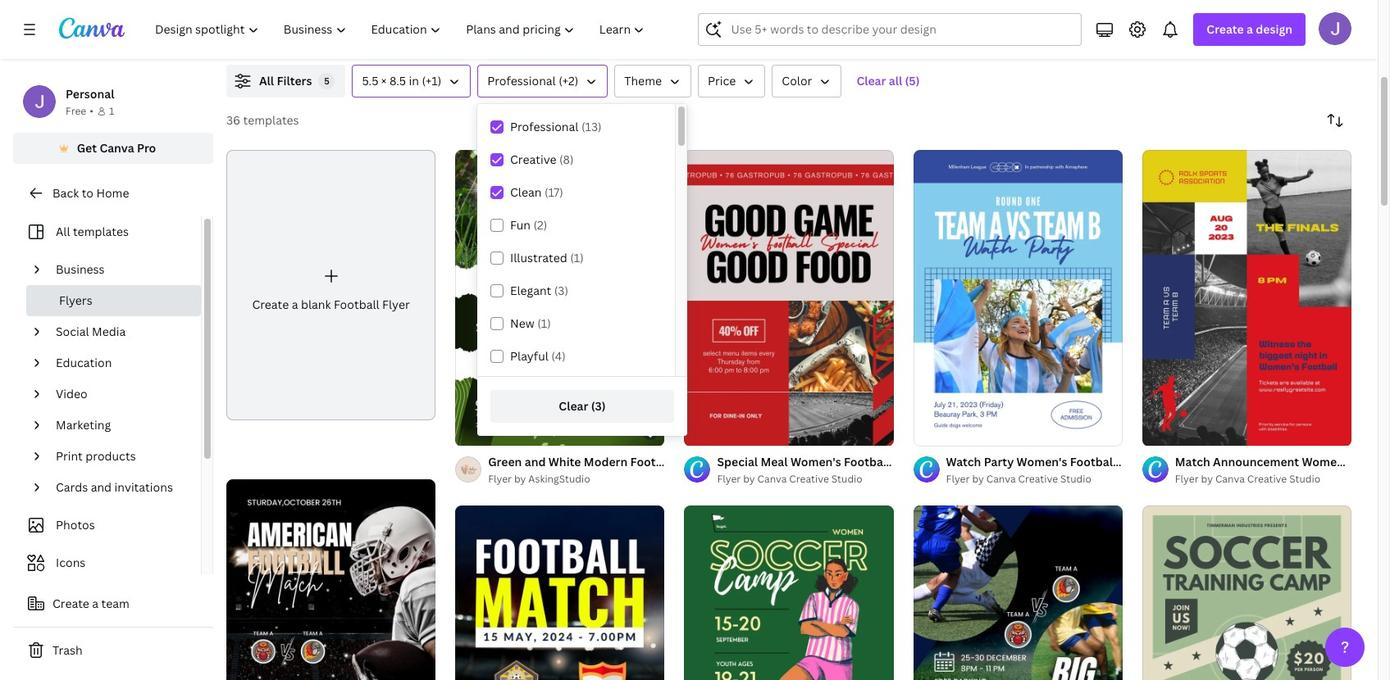 Task type: locate. For each thing, give the bounding box(es) containing it.
and left white
[[525, 455, 546, 470]]

3 by from the left
[[973, 473, 984, 487]]

2 horizontal spatial flyer by canva creative studio
[[1176, 473, 1321, 487]]

football down "$"
[[631, 455, 677, 470]]

create inside the create a design dropdown button
[[1207, 21, 1244, 37]]

8.5
[[390, 73, 406, 89]]

2 horizontal spatial a
[[1247, 21, 1254, 37]]

flyer by canva creative studio for dark blue modern big match soccer flyer image
[[946, 473, 1092, 487]]

2 studio from the left
[[1061, 473, 1092, 487]]

professional (13)
[[510, 119, 602, 135]]

a for blank
[[292, 297, 298, 313]]

1 by from the left
[[514, 473, 526, 487]]

(4)
[[552, 349, 566, 364]]

clear left all
[[857, 73, 886, 89]]

2 by from the left
[[743, 473, 755, 487]]

football flyers templates image
[[1002, 0, 1352, 45]]

flyer by canva creative studio for green and cream soccer training camp flyer image
[[1176, 473, 1321, 487]]

professional (+2)
[[488, 73, 579, 89]]

flyer
[[382, 297, 410, 313], [739, 455, 767, 470], [488, 473, 512, 487], [717, 473, 741, 487], [946, 473, 970, 487], [1176, 473, 1199, 487]]

watch party women's football flyer in light blue dark blue white grid color blocks style image
[[914, 150, 1123, 446]]

3 flyer by canva creative studio link from the left
[[1176, 472, 1352, 488]]

flyer by canva creative studio link
[[717, 472, 894, 488], [946, 472, 1123, 488], [1176, 472, 1352, 488]]

media
[[92, 324, 126, 340]]

0 horizontal spatial studio
[[832, 473, 863, 487]]

2 vertical spatial create
[[53, 596, 89, 612]]

create a blank football flyer
[[252, 297, 410, 313]]

creative for match announcement women's football flyer in yellow dark blue red grid color blocks style image
[[1248, 473, 1287, 487]]

price
[[708, 73, 736, 89]]

back to home link
[[13, 177, 213, 210]]

elegant
[[510, 283, 552, 299]]

1 vertical spatial (3)
[[591, 399, 606, 414]]

1 horizontal spatial flyer by canva creative studio
[[946, 473, 1092, 487]]

clear
[[857, 73, 886, 89], [559, 399, 589, 414]]

professional left (+2)
[[488, 73, 556, 89]]

canva inside button
[[100, 140, 134, 156]]

get canva pro
[[77, 140, 156, 156]]

new (1)
[[510, 316, 551, 331]]

cards and invitations link
[[49, 473, 191, 504]]

create for create a design
[[1207, 21, 1244, 37]]

football
[[334, 297, 380, 313], [631, 455, 677, 470]]

5
[[324, 75, 330, 87]]

1 horizontal spatial a
[[292, 297, 298, 313]]

1 horizontal spatial (3)
[[591, 399, 606, 414]]

(1) for new (1)
[[538, 316, 551, 331]]

1 flyer by canva creative studio from the left
[[717, 473, 863, 487]]

3 studio from the left
[[1290, 473, 1321, 487]]

1 horizontal spatial clear
[[857, 73, 886, 89]]

flyer by askingstudio link
[[488, 472, 665, 488]]

0 vertical spatial clear
[[857, 73, 886, 89]]

black modern american football match sport flyer image
[[226, 480, 436, 681]]

(3) inside the clear (3) button
[[591, 399, 606, 414]]

(3)
[[554, 283, 569, 299], [591, 399, 606, 414]]

illustrated (1)
[[510, 250, 584, 266]]

icons
[[56, 555, 86, 571]]

templates down back to home
[[73, 224, 129, 240]]

1 horizontal spatial create
[[252, 297, 289, 313]]

football right blank
[[334, 297, 380, 313]]

2 flyer by canva creative studio link from the left
[[946, 472, 1123, 488]]

all filters
[[259, 73, 312, 89]]

1 vertical spatial a
[[292, 297, 298, 313]]

create
[[1207, 21, 1244, 37], [252, 297, 289, 313], [53, 596, 89, 612]]

video
[[56, 386, 87, 402]]

clean
[[510, 185, 542, 200]]

by for dark blue modern big match soccer flyer image
[[973, 473, 984, 487]]

illustrated
[[510, 250, 568, 266]]

professional for professional (13)
[[510, 119, 579, 135]]

(1) right new
[[538, 316, 551, 331]]

2 horizontal spatial create
[[1207, 21, 1244, 37]]

1 flyer by canva creative studio link from the left
[[717, 472, 894, 488]]

1 horizontal spatial and
[[525, 455, 546, 470]]

(2)
[[534, 217, 547, 233]]

(13)
[[582, 119, 602, 135]]

by
[[514, 473, 526, 487], [743, 473, 755, 487], [973, 473, 984, 487], [1202, 473, 1213, 487]]

and right 'cards'
[[91, 480, 112, 496]]

0 horizontal spatial and
[[91, 480, 112, 496]]

0 vertical spatial templates
[[243, 112, 299, 128]]

4 by from the left
[[1202, 473, 1213, 487]]

0 vertical spatial professional
[[488, 73, 556, 89]]

0 horizontal spatial (3)
[[554, 283, 569, 299]]

all
[[259, 73, 274, 89], [56, 224, 70, 240]]

1 vertical spatial football
[[631, 455, 677, 470]]

create inside create a blank football flyer element
[[252, 297, 289, 313]]

education
[[56, 355, 112, 371]]

professional up the creative (8)
[[510, 119, 579, 135]]

0 horizontal spatial flyer by canva creative studio link
[[717, 472, 894, 488]]

(1) right illustrated
[[570, 250, 584, 266]]

creative for the watch party women's football flyer in light blue dark blue white grid color blocks style image
[[1019, 473, 1058, 487]]

a left "team"
[[92, 596, 99, 612]]

canva for match announcement women's football flyer in yellow dark blue red grid color blocks style image
[[1216, 473, 1245, 487]]

0 vertical spatial (3)
[[554, 283, 569, 299]]

get canva pro button
[[13, 133, 213, 164]]

2 horizontal spatial studio
[[1290, 473, 1321, 487]]

new
[[510, 316, 535, 331]]

(3) right elegant
[[554, 283, 569, 299]]

0 vertical spatial a
[[1247, 21, 1254, 37]]

home
[[96, 185, 129, 201]]

get
[[77, 140, 97, 156]]

0 vertical spatial and
[[525, 455, 546, 470]]

1 horizontal spatial all
[[259, 73, 274, 89]]

flyer by canva creative studio for green yellow simple women soccer camp flyer image
[[717, 473, 863, 487]]

0 horizontal spatial all
[[56, 224, 70, 240]]

0 vertical spatial all
[[259, 73, 274, 89]]

all templates
[[56, 224, 129, 240]]

templates for all templates
[[73, 224, 129, 240]]

professional inside professional (+2) button
[[488, 73, 556, 89]]

all left filters
[[259, 73, 274, 89]]

1 vertical spatial and
[[91, 480, 112, 496]]

0 vertical spatial (1)
[[570, 250, 584, 266]]

0 vertical spatial football
[[334, 297, 380, 313]]

0 horizontal spatial (1)
[[538, 316, 551, 331]]

0 horizontal spatial create
[[53, 596, 89, 612]]

top level navigation element
[[144, 13, 659, 46]]

templates inside the all templates link
[[73, 224, 129, 240]]

templates
[[243, 112, 299, 128], [73, 224, 129, 240]]

(+1)
[[422, 73, 442, 89]]

1 studio from the left
[[832, 473, 863, 487]]

None search field
[[699, 13, 1082, 46]]

(3) up 'modern'
[[591, 399, 606, 414]]

all templates link
[[23, 217, 191, 248]]

create for create a team
[[53, 596, 89, 612]]

flyer by canva creative studio link for green yellow simple women soccer camp flyer image
[[717, 472, 894, 488]]

flyer by canva creative studio link for dark blue modern big match soccer flyer image
[[946, 472, 1123, 488]]

canva for special meal women's football flyer in red black grey grid color blocks style image
[[758, 473, 787, 487]]

and
[[525, 455, 546, 470], [91, 480, 112, 496]]

free
[[66, 104, 86, 118]]

$
[[648, 427, 653, 440]]

2 vertical spatial a
[[92, 596, 99, 612]]

1 vertical spatial templates
[[73, 224, 129, 240]]

white
[[549, 455, 581, 470]]

1 vertical spatial professional
[[510, 119, 579, 135]]

1 horizontal spatial (1)
[[570, 250, 584, 266]]

2 flyer by canva creative studio from the left
[[946, 473, 1092, 487]]

0 horizontal spatial flyer by canva creative studio
[[717, 473, 863, 487]]

a left design
[[1247, 21, 1254, 37]]

a for team
[[92, 596, 99, 612]]

icons link
[[23, 548, 191, 579]]

all down back at the top left of the page
[[56, 224, 70, 240]]

(3) for clear (3)
[[591, 399, 606, 414]]

1
[[109, 104, 114, 118]]

and for cards
[[91, 480, 112, 496]]

a left blank
[[292, 297, 298, 313]]

create down icons
[[53, 596, 89, 612]]

3 flyer by canva creative studio from the left
[[1176, 473, 1321, 487]]

studio
[[832, 473, 863, 487], [1061, 473, 1092, 487], [1290, 473, 1321, 487]]

2 horizontal spatial flyer by canva creative studio link
[[1176, 472, 1352, 488]]

blank
[[301, 297, 331, 313]]

all
[[889, 73, 903, 89]]

Search search field
[[731, 14, 1072, 45]]

green and white modern football game day flyer flyer by askingstudio
[[488, 455, 767, 487]]

print products link
[[49, 441, 191, 473]]

clear down (4)
[[559, 399, 589, 414]]

a inside button
[[92, 596, 99, 612]]

0 horizontal spatial a
[[92, 596, 99, 612]]

templates right 36
[[243, 112, 299, 128]]

1 vertical spatial clear
[[559, 399, 589, 414]]

fun
[[510, 217, 531, 233]]

and for green
[[525, 455, 546, 470]]

a inside dropdown button
[[1247, 21, 1254, 37]]

(+2)
[[559, 73, 579, 89]]

free •
[[66, 104, 93, 118]]

0 vertical spatial create
[[1207, 21, 1244, 37]]

filters
[[277, 73, 312, 89]]

create left design
[[1207, 21, 1244, 37]]

green and yellow modern football flyer image
[[456, 506, 665, 681]]

business link
[[49, 254, 191, 286]]

clear for clear all (5)
[[857, 73, 886, 89]]

to
[[82, 185, 93, 201]]

dark blue modern big match soccer flyer image
[[914, 506, 1123, 681]]

canva for the watch party women's football flyer in light blue dark blue white grid color blocks style image
[[987, 473, 1016, 487]]

create left blank
[[252, 297, 289, 313]]

1 vertical spatial create
[[252, 297, 289, 313]]

1 horizontal spatial studio
[[1061, 473, 1092, 487]]

create inside create a team button
[[53, 596, 89, 612]]

1 horizontal spatial football
[[631, 455, 677, 470]]

0 horizontal spatial templates
[[73, 224, 129, 240]]

5.5 × 8.5 in (+1) button
[[352, 65, 471, 98]]

fun (2)
[[510, 217, 547, 233]]

36 templates
[[226, 112, 299, 128]]

and inside green and white modern football game day flyer flyer by askingstudio
[[525, 455, 546, 470]]

playful
[[510, 349, 549, 364]]

1 vertical spatial all
[[56, 224, 70, 240]]

1 horizontal spatial flyer by canva creative studio link
[[946, 472, 1123, 488]]

social
[[56, 324, 89, 340]]

by inside green and white modern football game day flyer flyer by askingstudio
[[514, 473, 526, 487]]

theme
[[625, 73, 662, 89]]

1 vertical spatial (1)
[[538, 316, 551, 331]]

1 horizontal spatial templates
[[243, 112, 299, 128]]

create a design button
[[1194, 13, 1306, 46]]

0 horizontal spatial clear
[[559, 399, 589, 414]]

green and white modern football game day flyer image
[[456, 150, 665, 446]]

match announcement women's football flyer in yellow dark blue red grid color blocks style image
[[1143, 150, 1352, 446]]

education link
[[49, 348, 191, 379]]

(1)
[[570, 250, 584, 266], [538, 316, 551, 331]]



Task type: vqa. For each thing, say whether or not it's contained in the screenshot.
Back to Home link
yes



Task type: describe. For each thing, give the bounding box(es) containing it.
5.5 × 8.5 in (+1)
[[362, 73, 442, 89]]

×
[[381, 73, 387, 89]]

clear all (5) button
[[849, 65, 928, 98]]

create a blank football flyer element
[[226, 150, 436, 421]]

a for design
[[1247, 21, 1254, 37]]

trash link
[[13, 635, 213, 668]]

(8)
[[560, 152, 574, 167]]

askingstudio
[[529, 473, 590, 487]]

day
[[715, 455, 737, 470]]

create for create a blank football flyer
[[252, 297, 289, 313]]

team
[[101, 596, 130, 612]]

create a team button
[[13, 588, 213, 621]]

5.5
[[362, 73, 379, 89]]

print
[[56, 449, 83, 464]]

by for green and cream soccer training camp flyer image
[[1202, 473, 1213, 487]]

green and cream soccer training camp flyer image
[[1143, 506, 1352, 681]]

back to home
[[53, 185, 129, 201]]

social media
[[56, 324, 126, 340]]

social media link
[[49, 317, 191, 348]]

clean (17)
[[510, 185, 564, 200]]

back
[[53, 185, 79, 201]]

create a blank football flyer link
[[226, 150, 436, 421]]

cards
[[56, 480, 88, 496]]

cards and invitations
[[56, 480, 173, 496]]

clear (3)
[[559, 399, 606, 414]]

creative (8)
[[510, 152, 574, 167]]

video link
[[49, 379, 191, 410]]

jacob simon image
[[1319, 12, 1352, 45]]

all for all filters
[[259, 73, 274, 89]]

theme button
[[615, 65, 692, 98]]

modern
[[584, 455, 628, 470]]

football inside green and white modern football game day flyer flyer by askingstudio
[[631, 455, 677, 470]]

photos link
[[23, 510, 191, 541]]

creative for special meal women's football flyer in red black grey grid color blocks style image
[[790, 473, 829, 487]]

Sort by button
[[1319, 104, 1352, 137]]

flyer by canva creative studio link for green and cream soccer training camp flyer image
[[1176, 472, 1352, 488]]

by for green yellow simple women soccer camp flyer image
[[743, 473, 755, 487]]

green
[[488, 455, 522, 470]]

(5)
[[905, 73, 920, 89]]

color button
[[772, 65, 842, 98]]

game
[[680, 455, 712, 470]]

studio for green yellow simple women soccer camp flyer image
[[832, 473, 863, 487]]

create a design
[[1207, 21, 1293, 37]]

templates for 36 templates
[[243, 112, 299, 128]]

invitations
[[114, 480, 173, 496]]

5 filter options selected element
[[319, 73, 335, 89]]

clear for clear (3)
[[559, 399, 589, 414]]

photos
[[56, 518, 95, 533]]

clear (3) button
[[491, 391, 674, 423]]

studio for green and cream soccer training camp flyer image
[[1290, 473, 1321, 487]]

create a team
[[53, 596, 130, 612]]

trash
[[53, 643, 83, 659]]

professional for professional (+2)
[[488, 73, 556, 89]]

in
[[409, 73, 419, 89]]

clear all (5)
[[857, 73, 920, 89]]

36
[[226, 112, 240, 128]]

(17)
[[545, 185, 564, 200]]

marketing link
[[49, 410, 191, 441]]

elegant (3)
[[510, 283, 569, 299]]

playful (4)
[[510, 349, 566, 364]]

color
[[782, 73, 813, 89]]

special meal women's football flyer in red black grey grid color blocks style image
[[685, 150, 894, 446]]

price button
[[698, 65, 766, 98]]

products
[[86, 449, 136, 464]]

green and white modern football game day flyer link
[[488, 454, 767, 472]]

all for all templates
[[56, 224, 70, 240]]

studio for dark blue modern big match soccer flyer image
[[1061, 473, 1092, 487]]

business
[[56, 262, 105, 277]]

0 horizontal spatial football
[[334, 297, 380, 313]]

•
[[90, 104, 93, 118]]

personal
[[66, 86, 114, 102]]

pro
[[137, 140, 156, 156]]

design
[[1256, 21, 1293, 37]]

flyers
[[59, 293, 92, 308]]

print products
[[56, 449, 136, 464]]

(3) for elegant (3)
[[554, 283, 569, 299]]

green yellow simple women soccer camp flyer image
[[685, 506, 894, 681]]

marketing
[[56, 418, 111, 433]]

professional (+2) button
[[478, 65, 608, 98]]

(1) for illustrated (1)
[[570, 250, 584, 266]]



